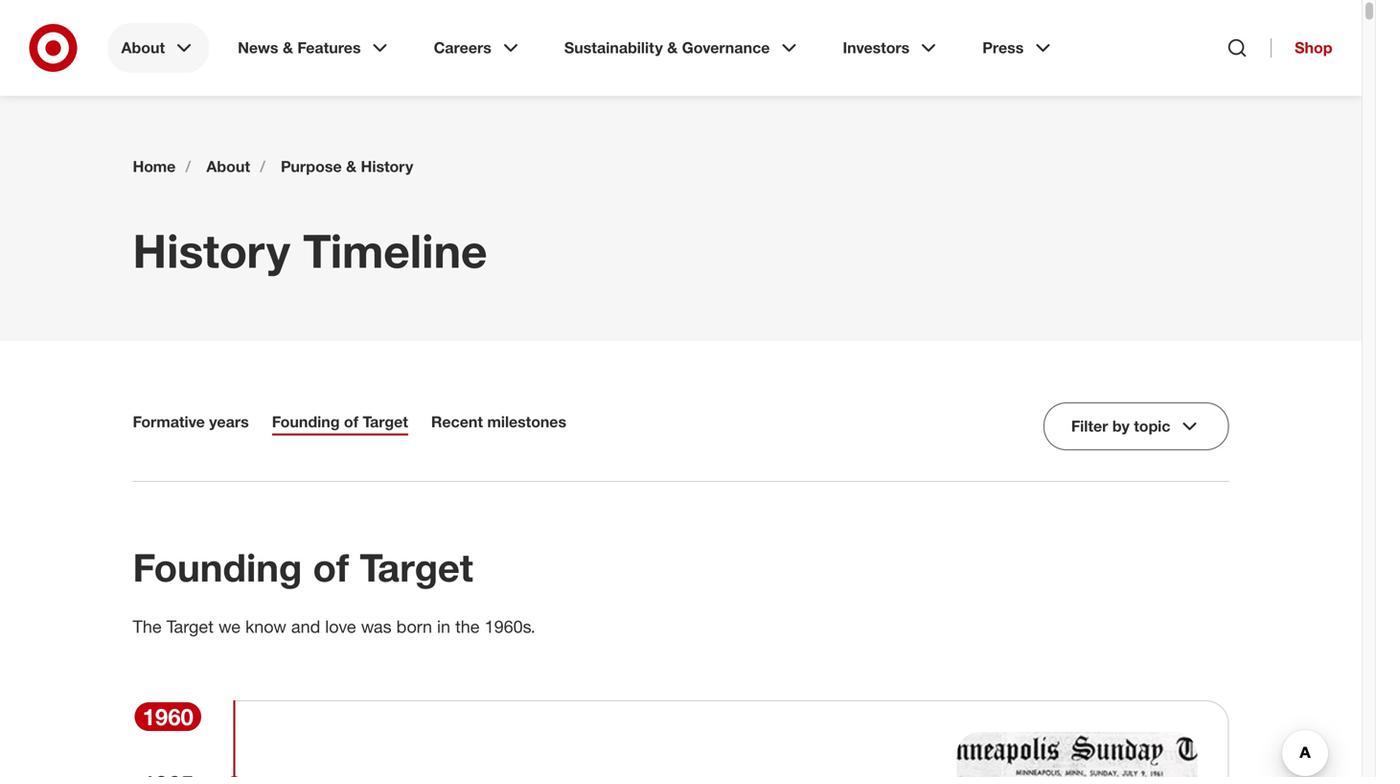 Task type: vqa. For each thing, say whether or not it's contained in the screenshot.
'&'
yes



Task type: describe. For each thing, give the bounding box(es) containing it.
careers
[[434, 38, 492, 57]]

1 vertical spatial history
[[133, 223, 290, 279]]

recent milestones link
[[431, 413, 567, 436]]

1960s.
[[485, 616, 536, 637]]

0 vertical spatial founding of target
[[272, 413, 408, 431]]

the target we know and love was born in the 1960s.
[[133, 616, 536, 637]]

history timeline
[[133, 223, 487, 279]]

about for the topmost about 'link'
[[121, 38, 165, 57]]

0 vertical spatial history
[[361, 157, 413, 176]]

the
[[455, 616, 480, 637]]

& for history
[[346, 157, 357, 176]]

formative years
[[133, 413, 249, 431]]

recent milestones
[[431, 413, 567, 431]]

know
[[245, 616, 287, 637]]

was
[[361, 616, 392, 637]]

home
[[133, 157, 176, 176]]

and
[[291, 616, 320, 637]]

purpose
[[281, 157, 342, 176]]

1 vertical spatial founding of target
[[133, 544, 473, 591]]

news
[[238, 38, 278, 57]]

governance
[[682, 38, 770, 57]]

purpose & history link
[[281, 157, 413, 176]]

timeline
[[303, 223, 487, 279]]

1 vertical spatial of
[[313, 544, 349, 591]]

shop
[[1295, 38, 1333, 57]]

topic
[[1134, 417, 1171, 436]]

careers link
[[420, 23, 536, 73]]

investors link
[[830, 23, 954, 73]]

& for features
[[283, 38, 293, 57]]

born
[[396, 616, 432, 637]]

sustainability & governance
[[564, 38, 770, 57]]

years
[[209, 413, 249, 431]]

shop link
[[1271, 38, 1333, 58]]

investors
[[843, 38, 910, 57]]

0 vertical spatial about link
[[108, 23, 209, 73]]

about for the bottommost about 'link'
[[206, 157, 250, 176]]

news & features link
[[224, 23, 405, 73]]



Task type: locate. For each thing, give the bounding box(es) containing it.
filter
[[1071, 417, 1108, 436]]

recent
[[431, 413, 483, 431]]

home link
[[133, 157, 176, 176]]

& for governance
[[667, 38, 678, 57]]

& left governance
[[667, 38, 678, 57]]

1 horizontal spatial &
[[346, 157, 357, 176]]

0 horizontal spatial &
[[283, 38, 293, 57]]

& right the news
[[283, 38, 293, 57]]

about inside about 'link'
[[121, 38, 165, 57]]

1 horizontal spatial history
[[361, 157, 413, 176]]

& inside purpose & history link
[[346, 157, 357, 176]]

in
[[437, 616, 451, 637]]

founding up we
[[133, 544, 302, 591]]

2 vertical spatial target
[[167, 616, 214, 637]]

1960 link
[[135, 703, 201, 731]]

&
[[283, 38, 293, 57], [667, 38, 678, 57], [346, 157, 357, 176]]

& inside news & features link
[[283, 38, 293, 57]]

1 horizontal spatial about
[[206, 157, 250, 176]]

by
[[1113, 417, 1130, 436]]

founding of target
[[272, 413, 408, 431], [133, 544, 473, 591]]

features
[[297, 38, 361, 57]]

founding
[[272, 413, 340, 431], [133, 544, 302, 591]]

love
[[325, 616, 356, 637]]

press
[[983, 38, 1024, 57]]

0 vertical spatial target
[[363, 413, 408, 431]]

target left we
[[167, 616, 214, 637]]

sustainability & governance link
[[551, 23, 814, 73]]

purpose & history
[[281, 157, 413, 176]]

0 vertical spatial about
[[121, 38, 165, 57]]

filter by topic
[[1071, 417, 1171, 436]]

sustainability
[[564, 38, 663, 57]]

& right purpose on the left of page
[[346, 157, 357, 176]]

history
[[361, 157, 413, 176], [133, 223, 290, 279]]

1960
[[142, 703, 194, 731]]

1 vertical spatial target
[[360, 544, 473, 591]]

formative
[[133, 413, 205, 431]]

milestones
[[487, 413, 567, 431]]

2 horizontal spatial &
[[667, 38, 678, 57]]

target left 'recent'
[[363, 413, 408, 431]]

about link
[[108, 23, 209, 73], [206, 157, 250, 176]]

0 vertical spatial founding
[[272, 413, 340, 431]]

the
[[133, 616, 162, 637]]

news & features
[[238, 38, 361, 57]]

0 horizontal spatial history
[[133, 223, 290, 279]]

founding right years on the left bottom of page
[[272, 413, 340, 431]]

1 vertical spatial about link
[[206, 157, 250, 176]]

target up born
[[360, 544, 473, 591]]

of
[[344, 413, 359, 431], [313, 544, 349, 591]]

press link
[[969, 23, 1068, 73]]

target
[[363, 413, 408, 431], [360, 544, 473, 591], [167, 616, 214, 637]]

Filter by topic field
[[1044, 403, 1229, 451]]

formative years link
[[133, 413, 249, 436]]

we
[[218, 616, 241, 637]]

1 vertical spatial founding
[[133, 544, 302, 591]]

about
[[121, 38, 165, 57], [206, 157, 250, 176]]

0 horizontal spatial about
[[121, 38, 165, 57]]

0 vertical spatial of
[[344, 413, 359, 431]]

1 vertical spatial about
[[206, 157, 250, 176]]

founding of target link
[[272, 413, 408, 436]]

& inside sustainability & governance link
[[667, 38, 678, 57]]



